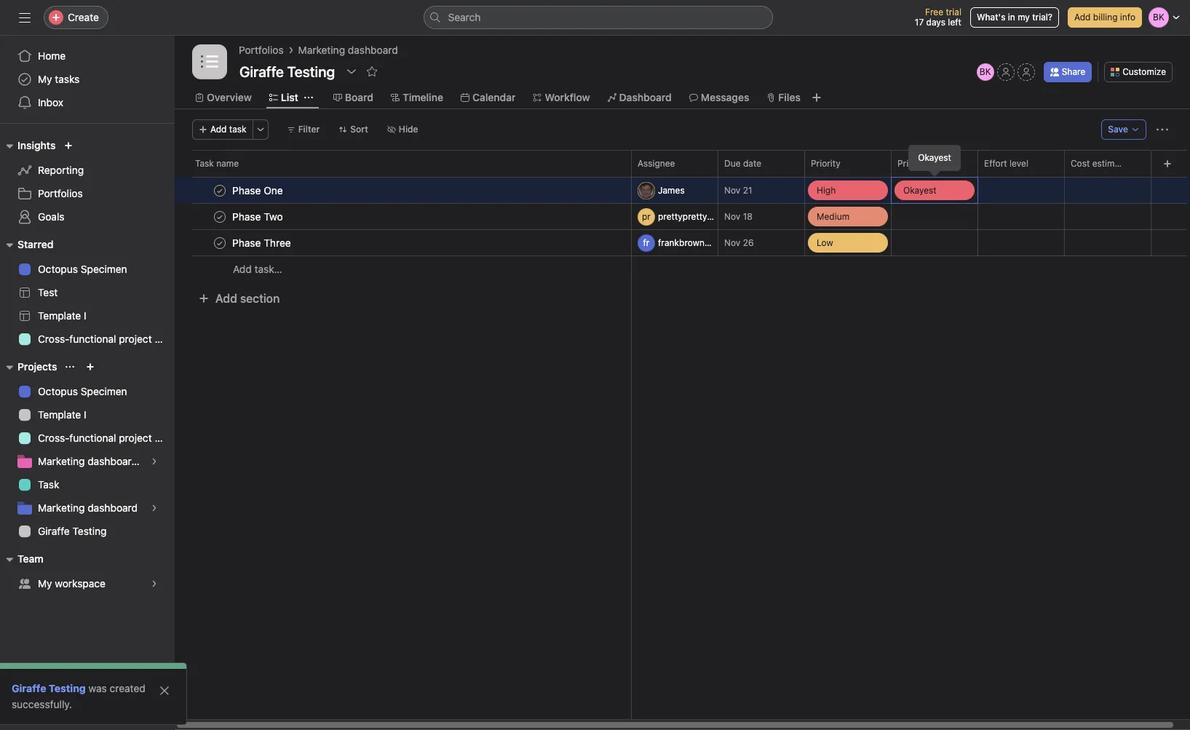 Task type: describe. For each thing, give the bounding box(es) containing it.
task…
[[255, 263, 282, 275]]

specimen for template i
[[81, 385, 127, 398]]

21
[[743, 185, 753, 196]]

add task… button
[[233, 261, 282, 277]]

— for — dropdown button
[[987, 186, 994, 195]]

add for add task
[[210, 124, 227, 135]]

starred button
[[0, 236, 53, 253]]

17
[[915, 17, 924, 28]]

save
[[1108, 124, 1129, 135]]

date
[[743, 158, 762, 169]]

task link
[[9, 473, 166, 497]]

add task… row
[[175, 256, 1191, 283]]

files
[[779, 91, 801, 103]]

template for 1st template i link from the top
[[38, 309, 81, 322]]

1
[[930, 158, 934, 169]]

nov 18
[[725, 211, 753, 222]]

home link
[[9, 44, 166, 68]]

my workspace
[[38, 577, 106, 590]]

invite button
[[14, 698, 77, 725]]

see details, marketing dashboard image
[[150, 504, 159, 513]]

task
[[229, 124, 247, 135]]

cost estimate
[[1071, 158, 1128, 169]]

left
[[948, 17, 962, 28]]

medium
[[817, 211, 850, 222]]

completed image for ja
[[211, 182, 229, 199]]

0 horizontal spatial marketing dashboard link
[[9, 497, 166, 520]]

tab actions image
[[304, 93, 313, 102]]

new image
[[64, 141, 73, 150]]

portfolios inside insights element
[[38, 187, 83, 200]]

ja
[[642, 185, 651, 196]]

what's
[[977, 12, 1006, 23]]

save button
[[1102, 119, 1147, 140]]

reporting
[[38, 164, 84, 176]]

marketing dashboard inside projects element
[[38, 502, 138, 514]]

create button
[[44, 6, 108, 29]]

section
[[240, 292, 280, 305]]

hide
[[399, 124, 418, 135]]

name
[[216, 158, 239, 169]]

octopus specimen link for template i
[[9, 380, 166, 403]]

home
[[38, 50, 66, 62]]

marketing dashboards
[[38, 455, 143, 467]]

phase two cell
[[175, 203, 632, 230]]

0 vertical spatial giraffe testing link
[[9, 520, 166, 543]]

octopus specimen for template i
[[38, 385, 127, 398]]

tasks
[[55, 73, 80, 85]]

reporting link
[[9, 159, 166, 182]]

task for task
[[38, 478, 59, 491]]

18
[[743, 211, 753, 222]]

okayest tooltip
[[910, 146, 960, 175]]

— for — popup button
[[901, 212, 907, 221]]

overview link
[[195, 90, 252, 106]]

sort button
[[332, 119, 375, 140]]

low
[[817, 237, 833, 248]]

cross- inside the starred element
[[38, 333, 69, 345]]

customize
[[1123, 66, 1166, 77]]

project for 2nd cross-functional project plan link from the bottom of the page
[[119, 333, 152, 345]]

phase one cell
[[175, 177, 632, 204]]

insights element
[[0, 133, 175, 232]]

2 template i link from the top
[[9, 403, 166, 427]]

giraffe testing inside projects element
[[38, 525, 107, 537]]

successfully.
[[12, 698, 72, 711]]

1 horizontal spatial marketing dashboard link
[[298, 42, 398, 58]]

customize button
[[1105, 62, 1173, 82]]

cross- inside projects element
[[38, 432, 69, 444]]

my for my tasks
[[38, 73, 52, 85]]

calendar
[[473, 91, 516, 103]]

0 vertical spatial marketing dashboard
[[298, 44, 398, 56]]

plan for 2nd cross-functional project plan link from the bottom of the page
[[155, 333, 175, 345]]

list image
[[201, 53, 218, 71]]

effort
[[984, 158, 1008, 169]]

project for 2nd cross-functional project plan link from the top of the page
[[119, 432, 152, 444]]

board link
[[333, 90, 374, 106]]

low button
[[805, 230, 891, 256]]

invite
[[41, 705, 67, 717]]

1 cross-functional project plan link from the top
[[9, 328, 175, 351]]

add for add section
[[216, 292, 237, 305]]

show options, current sort, top image
[[66, 363, 75, 371]]

due
[[725, 158, 741, 169]]

fr
[[643, 237, 650, 248]]

pr
[[642, 211, 651, 222]]

create
[[68, 11, 99, 23]]

search button
[[423, 6, 773, 29]]

inbox link
[[9, 91, 166, 114]]

header untitled section tree grid
[[175, 177, 1191, 283]]

2 cross-functional project plan link from the top
[[9, 427, 175, 450]]

cost
[[1071, 158, 1090, 169]]

add task…
[[233, 263, 282, 275]]

search
[[448, 11, 481, 23]]

team
[[17, 553, 43, 565]]

my workspace link
[[9, 572, 166, 596]]

starred element
[[0, 232, 175, 354]]

workflow link
[[533, 90, 590, 106]]

1 vertical spatial portfolios link
[[9, 182, 166, 205]]

add for add task…
[[233, 263, 252, 275]]

level
[[1010, 158, 1029, 169]]

okayest for okayest dropdown button
[[904, 185, 937, 196]]

completed checkbox for ja
[[211, 182, 229, 199]]

billing
[[1094, 12, 1118, 23]]

new project or portfolio image
[[86, 363, 95, 371]]

my tasks link
[[9, 68, 166, 91]]

nov for nov 18
[[725, 211, 741, 222]]

due date
[[725, 158, 762, 169]]

test
[[38, 286, 58, 299]]

dashboard
[[619, 91, 672, 103]]

pr button
[[638, 208, 715, 225]]

projects
[[17, 360, 57, 373]]

octopus specimen link for test
[[9, 258, 166, 281]]

add section
[[216, 292, 280, 305]]

timeline
[[403, 91, 443, 103]]

insights button
[[0, 137, 56, 154]]

see details, marketing dashboards image
[[150, 457, 159, 466]]

functional inside the starred element
[[69, 333, 116, 345]]

0 vertical spatial portfolios
[[239, 44, 284, 56]]

estimate
[[1093, 158, 1128, 169]]

calendar link
[[461, 90, 516, 106]]

james
[[658, 185, 685, 196]]

phase three cell
[[175, 229, 632, 256]]

timeline link
[[391, 90, 443, 106]]



Task type: locate. For each thing, give the bounding box(es) containing it.
0 vertical spatial functional
[[69, 333, 116, 345]]

None text field
[[236, 58, 339, 84]]

completed checkbox inside phase two cell
[[211, 208, 229, 225]]

octopus specimen up test link
[[38, 263, 127, 275]]

functional up marketing dashboards on the bottom
[[69, 432, 116, 444]]

2 vertical spatial marketing
[[38, 502, 85, 514]]

0 vertical spatial cross-functional project plan link
[[9, 328, 175, 351]]

completed checkbox up completed checkbox at top left
[[211, 208, 229, 225]]

octopus specimen link up test
[[9, 258, 166, 281]]

specimen down new project or portfolio image on the left of the page
[[81, 385, 127, 398]]

plan for 2nd cross-functional project plan link from the top of the page
[[155, 432, 175, 444]]

1 vertical spatial template i link
[[9, 403, 166, 427]]

marketing inside "link"
[[38, 455, 85, 467]]

add for add billing info
[[1075, 12, 1091, 23]]

my
[[1018, 12, 1030, 23]]

0 vertical spatial octopus
[[38, 263, 78, 275]]

was
[[89, 682, 107, 695]]

1 vertical spatial cross-
[[38, 432, 69, 444]]

portfolios down 'reporting'
[[38, 187, 83, 200]]

in
[[1008, 12, 1016, 23]]

1 vertical spatial testing
[[49, 682, 86, 695]]

hide sidebar image
[[19, 12, 31, 23]]

my inside 'global' element
[[38, 73, 52, 85]]

functional inside projects element
[[69, 432, 116, 444]]

assignee
[[638, 158, 675, 169]]

projects button
[[0, 358, 57, 376]]

marketing dashboard up add to starred icon
[[298, 44, 398, 56]]

1 vertical spatial nov
[[725, 211, 741, 222]]

show options image right 1
[[958, 159, 966, 168]]

nov for nov 26
[[725, 237, 741, 248]]

26
[[743, 237, 754, 248]]

1 vertical spatial marketing dashboard
[[38, 502, 138, 514]]

template i inside the starred element
[[38, 309, 86, 322]]

1 project from the top
[[119, 333, 152, 345]]

global element
[[0, 36, 175, 123]]

template i for first template i link from the bottom of the page
[[38, 408, 86, 421]]

my tasks
[[38, 73, 80, 85]]

0 vertical spatial dashboard
[[348, 44, 398, 56]]

— button
[[892, 204, 978, 230]]

add
[[1075, 12, 1091, 23], [210, 124, 227, 135], [233, 263, 252, 275], [216, 292, 237, 305]]

row containing task name
[[175, 150, 1191, 177]]

more actions image
[[256, 125, 265, 134]]

template down test
[[38, 309, 81, 322]]

nov 21
[[725, 185, 753, 196]]

cross-functional project plan
[[38, 333, 175, 345], [38, 432, 175, 444]]

goals link
[[9, 205, 166, 229]]

1 specimen from the top
[[81, 263, 127, 275]]

template inside the starred element
[[38, 309, 81, 322]]

Phase Three text field
[[229, 236, 295, 250]]

1 template i from the top
[[38, 309, 86, 322]]

completed image down completed icon
[[211, 234, 229, 252]]

cross- up "projects"
[[38, 333, 69, 345]]

cross-functional project plan link up new project or portfolio image on the left of the page
[[9, 328, 175, 351]]

2 cross- from the top
[[38, 432, 69, 444]]

0 horizontal spatial show options image
[[346, 66, 358, 77]]

testing up invite
[[49, 682, 86, 695]]

cross-functional project plan up dashboards
[[38, 432, 175, 444]]

show options image
[[346, 66, 358, 77], [958, 159, 966, 168]]

plan inside the starred element
[[155, 333, 175, 345]]

0 vertical spatial —
[[987, 186, 994, 195]]

1 my from the top
[[38, 73, 52, 85]]

dashboard
[[348, 44, 398, 56], [88, 502, 138, 514]]

octopus for projects
[[38, 385, 78, 398]]

i inside projects element
[[84, 408, 86, 421]]

project inside the starred element
[[119, 333, 152, 345]]

more actions image
[[1157, 124, 1169, 135]]

effort level
[[984, 158, 1029, 169]]

1 cross-functional project plan from the top
[[38, 333, 175, 345]]

board
[[345, 91, 374, 103]]

octopus specimen link down new project or portfolio image on the left of the page
[[9, 380, 166, 403]]

add left section in the top of the page
[[216, 292, 237, 305]]

1 nov from the top
[[725, 185, 741, 196]]

1 vertical spatial cross-functional project plan link
[[9, 427, 175, 450]]

0 vertical spatial task
[[195, 158, 214, 169]]

1 cross- from the top
[[38, 333, 69, 345]]

completed image for fr
[[211, 234, 229, 252]]

3 nov from the top
[[725, 237, 741, 248]]

i for 1st template i link from the top
[[84, 309, 86, 322]]

1 horizontal spatial task
[[195, 158, 214, 169]]

1 vertical spatial my
[[38, 577, 52, 590]]

1 vertical spatial okayest
[[904, 185, 937, 196]]

cross-functional project plan link up marketing dashboards on the bottom
[[9, 427, 175, 450]]

2 octopus from the top
[[38, 385, 78, 398]]

2 vertical spatial nov
[[725, 237, 741, 248]]

0 vertical spatial octopus specimen
[[38, 263, 127, 275]]

task down marketing dashboards "link"
[[38, 478, 59, 491]]

1 vertical spatial cross-functional project plan
[[38, 432, 175, 444]]

template i down test
[[38, 309, 86, 322]]

goals
[[38, 210, 64, 223]]

completed checkbox up completed icon
[[211, 182, 229, 199]]

0 vertical spatial cross-
[[38, 333, 69, 345]]

1 priority from the left
[[811, 158, 841, 169]]

— text field
[[1071, 186, 1151, 197]]

i down test link
[[84, 309, 86, 322]]

my left tasks
[[38, 73, 52, 85]]

cross-functional project plan up new project or portfolio image on the left of the page
[[38, 333, 175, 345]]

0 vertical spatial cross-functional project plan
[[38, 333, 175, 345]]

free trial 17 days left
[[915, 7, 962, 28]]

add left billing
[[1075, 12, 1091, 23]]

portfolios
[[239, 44, 284, 56], [38, 187, 83, 200]]

nov 26
[[725, 237, 754, 248]]

workspace
[[55, 577, 106, 590]]

1 vertical spatial specimen
[[81, 385, 127, 398]]

— inside dropdown button
[[987, 186, 994, 195]]

completed image inside phase three cell
[[211, 234, 229, 252]]

1 vertical spatial octopus specimen
[[38, 385, 127, 398]]

dashboard link
[[608, 90, 672, 106]]

okayest for okayest tooltip
[[918, 152, 952, 163]]

octopus specimen down new project or portfolio image on the left of the page
[[38, 385, 127, 398]]

show options image left add to starred icon
[[346, 66, 358, 77]]

marketing up task link
[[38, 455, 85, 467]]

sort
[[350, 124, 368, 135]]

hide button
[[381, 119, 425, 140]]

1 vertical spatial octopus
[[38, 385, 78, 398]]

specimen for test
[[81, 263, 127, 275]]

my down team
[[38, 577, 52, 590]]

functional up new project or portfolio image on the left of the page
[[69, 333, 116, 345]]

row containing ja
[[175, 177, 1191, 204]]

2 specimen from the top
[[81, 385, 127, 398]]

high button
[[805, 178, 891, 203]]

i
[[84, 309, 86, 322], [84, 408, 86, 421]]

2 cross-functional project plan from the top
[[38, 432, 175, 444]]

0 horizontal spatial task
[[38, 478, 59, 491]]

marketing dashboards link
[[9, 450, 166, 473]]

completed checkbox for pr
[[211, 208, 229, 225]]

0 vertical spatial octopus specimen link
[[9, 258, 166, 281]]

— down effort
[[987, 186, 994, 195]]

row containing fr
[[175, 229, 1191, 256]]

row
[[175, 150, 1191, 177], [192, 176, 1187, 178], [175, 177, 1191, 204], [175, 203, 1191, 230], [175, 229, 1191, 256]]

my inside teams element
[[38, 577, 52, 590]]

1 vertical spatial completed checkbox
[[211, 208, 229, 225]]

test link
[[9, 281, 166, 304]]

dashboard down task link
[[88, 502, 138, 514]]

—
[[987, 186, 994, 195], [901, 212, 907, 221]]

octopus inside projects element
[[38, 385, 78, 398]]

dashboard up add to starred icon
[[348, 44, 398, 56]]

my
[[38, 73, 52, 85], [38, 577, 52, 590]]

close image
[[159, 685, 170, 697]]

nov left 18
[[725, 211, 741, 222]]

0 horizontal spatial marketing dashboard
[[38, 502, 138, 514]]

0 vertical spatial plan
[[155, 333, 175, 345]]

trial
[[946, 7, 962, 17]]

1 horizontal spatial marketing dashboard
[[298, 44, 398, 56]]

what's in my trial?
[[977, 12, 1053, 23]]

add left "task…"
[[233, 263, 252, 275]]

octopus up test
[[38, 263, 78, 275]]

1 vertical spatial plan
[[155, 432, 175, 444]]

add task button
[[192, 119, 253, 140]]

cross-functional project plan inside projects element
[[38, 432, 175, 444]]

marketing dashboard link down marketing dashboards "link"
[[9, 497, 166, 520]]

1 vertical spatial template i
[[38, 408, 86, 421]]

okayest inside okayest tooltip
[[918, 152, 952, 163]]

0 vertical spatial marketing dashboard link
[[298, 42, 398, 58]]

add billing info button
[[1068, 7, 1142, 28]]

Completed checkbox
[[211, 182, 229, 199], [211, 208, 229, 225]]

marketing for the see details, marketing dashboards icon
[[38, 455, 85, 467]]

okayest down priority 1
[[904, 185, 937, 196]]

created
[[110, 682, 145, 695]]

task for task name
[[195, 158, 214, 169]]

0 vertical spatial template i link
[[9, 304, 166, 328]]

marketing up tab actions image
[[298, 44, 345, 56]]

2 nov from the top
[[725, 211, 741, 222]]

marketing down task link
[[38, 502, 85, 514]]

2 completed checkbox from the top
[[211, 208, 229, 225]]

1 horizontal spatial —
[[987, 186, 994, 195]]

portfolios up list link on the top of page
[[239, 44, 284, 56]]

1 horizontal spatial priority
[[898, 158, 927, 169]]

Phase One text field
[[229, 183, 287, 198]]

priority left 1
[[898, 158, 927, 169]]

giraffe testing up successfully.
[[12, 682, 86, 695]]

1 vertical spatial completed image
[[211, 234, 229, 252]]

i inside the starred element
[[84, 309, 86, 322]]

giraffe up successfully.
[[12, 682, 46, 695]]

what's in my trial? button
[[971, 7, 1059, 28]]

2 completed image from the top
[[211, 234, 229, 252]]

2 octopus specimen from the top
[[38, 385, 127, 398]]

add field image
[[1164, 159, 1172, 168]]

0 vertical spatial completed image
[[211, 182, 229, 199]]

priority for priority
[[811, 158, 841, 169]]

1 octopus specimen from the top
[[38, 263, 127, 275]]

bk
[[980, 66, 991, 77]]

specimen inside projects element
[[81, 385, 127, 398]]

Phase Two text field
[[229, 209, 287, 224]]

octopus inside the starred element
[[38, 263, 78, 275]]

giraffe testing link
[[9, 520, 166, 543], [12, 682, 86, 695]]

bk button
[[977, 63, 994, 81]]

plan inside projects element
[[155, 432, 175, 444]]

1 vertical spatial task
[[38, 478, 59, 491]]

add billing info
[[1075, 12, 1136, 23]]

— inside popup button
[[901, 212, 907, 221]]

octopus specimen link
[[9, 258, 166, 281], [9, 380, 166, 403]]

octopus specimen for test
[[38, 263, 127, 275]]

add left task
[[210, 124, 227, 135]]

priority 1
[[898, 158, 934, 169]]

1 completed image from the top
[[211, 182, 229, 199]]

testing up teams element
[[72, 525, 107, 537]]

testing inside projects element
[[72, 525, 107, 537]]

0 vertical spatial giraffe
[[38, 525, 70, 537]]

messages link
[[689, 90, 750, 106]]

giraffe testing link up teams element
[[9, 520, 166, 543]]

template i
[[38, 309, 86, 322], [38, 408, 86, 421]]

2 functional from the top
[[69, 432, 116, 444]]

0 vertical spatial testing
[[72, 525, 107, 537]]

testing
[[72, 525, 107, 537], [49, 682, 86, 695]]

insights
[[17, 139, 56, 151]]

2 plan from the top
[[155, 432, 175, 444]]

portfolios link up list link on the top of page
[[239, 42, 284, 58]]

1 octopus from the top
[[38, 263, 78, 275]]

nov for nov 21
[[725, 185, 741, 196]]

add inside row
[[233, 263, 252, 275]]

0 vertical spatial template
[[38, 309, 81, 322]]

days
[[927, 17, 946, 28]]

marketing for see details, marketing dashboard icon
[[38, 502, 85, 514]]

messages
[[701, 91, 750, 103]]

completed image inside phase one cell
[[211, 182, 229, 199]]

priority for priority 1
[[898, 158, 927, 169]]

info
[[1121, 12, 1136, 23]]

specimen up test link
[[81, 263, 127, 275]]

marketing dashboard link up add to starred icon
[[298, 42, 398, 58]]

cross-functional project plan link
[[9, 328, 175, 351], [9, 427, 175, 450]]

— button
[[979, 177, 1065, 204]]

template for first template i link from the bottom of the page
[[38, 408, 81, 421]]

high
[[817, 185, 836, 196]]

giraffe inside projects element
[[38, 525, 70, 537]]

1 vertical spatial project
[[119, 432, 152, 444]]

1 vertical spatial i
[[84, 408, 86, 421]]

2 my from the top
[[38, 577, 52, 590]]

project down test link
[[119, 333, 152, 345]]

1 vertical spatial giraffe testing
[[12, 682, 86, 695]]

template i link down test
[[9, 304, 166, 328]]

0 vertical spatial i
[[84, 309, 86, 322]]

template i down show options, current sort, top image
[[38, 408, 86, 421]]

1 octopus specimen link from the top
[[9, 258, 166, 281]]

task inside projects element
[[38, 478, 59, 491]]

Completed checkbox
[[211, 234, 229, 252]]

1 i from the top
[[84, 309, 86, 322]]

0 horizontal spatial priority
[[811, 158, 841, 169]]

0 vertical spatial portfolios link
[[239, 42, 284, 58]]

okayest up okayest dropdown button
[[918, 152, 952, 163]]

free
[[925, 7, 944, 17]]

portfolios link down 'reporting'
[[9, 182, 166, 205]]

giraffe
[[38, 525, 70, 537], [12, 682, 46, 695]]

cross- up marketing dashboards "link"
[[38, 432, 69, 444]]

1 vertical spatial template
[[38, 408, 81, 421]]

template down show options, current sort, top image
[[38, 408, 81, 421]]

dashboards
[[88, 455, 143, 467]]

2 i from the top
[[84, 408, 86, 421]]

0 horizontal spatial dashboard
[[88, 502, 138, 514]]

marketing dashboard
[[298, 44, 398, 56], [38, 502, 138, 514]]

octopus specimen link inside projects element
[[9, 380, 166, 403]]

task left 'name' in the top left of the page
[[195, 158, 214, 169]]

2 octopus specimen link from the top
[[9, 380, 166, 403]]

1 horizontal spatial dashboard
[[348, 44, 398, 56]]

filter button
[[280, 119, 326, 140]]

1 vertical spatial octopus specimen link
[[9, 380, 166, 403]]

1 vertical spatial marketing
[[38, 455, 85, 467]]

0 vertical spatial my
[[38, 73, 52, 85]]

1 functional from the top
[[69, 333, 116, 345]]

project
[[119, 333, 152, 345], [119, 432, 152, 444]]

0 vertical spatial show options image
[[346, 66, 358, 77]]

overview
[[207, 91, 252, 103]]

medium button
[[805, 204, 891, 229]]

1 vertical spatial dashboard
[[88, 502, 138, 514]]

list
[[281, 91, 298, 103]]

1 plan from the top
[[155, 333, 175, 345]]

template inside projects element
[[38, 408, 81, 421]]

0 vertical spatial nov
[[725, 185, 741, 196]]

octopus specimen inside the starred element
[[38, 263, 127, 275]]

i for first template i link from the bottom of the page
[[84, 408, 86, 421]]

completed image
[[211, 208, 229, 225]]

0 horizontal spatial portfolios
[[38, 187, 83, 200]]

1 vertical spatial —
[[901, 212, 907, 221]]

1 vertical spatial functional
[[69, 432, 116, 444]]

teams element
[[0, 546, 175, 599]]

completed image
[[211, 182, 229, 199], [211, 234, 229, 252]]

0 vertical spatial project
[[119, 333, 152, 345]]

1 horizontal spatial portfolios
[[239, 44, 284, 56]]

octopus specimen inside projects element
[[38, 385, 127, 398]]

0 horizontal spatial —
[[901, 212, 907, 221]]

okayest inside okayest dropdown button
[[904, 185, 937, 196]]

1 vertical spatial giraffe
[[12, 682, 46, 695]]

add tab image
[[811, 92, 823, 103]]

add task
[[210, 124, 247, 135]]

add to starred image
[[366, 66, 378, 77]]

0 horizontal spatial portfolios link
[[9, 182, 166, 205]]

project up the see details, marketing dashboards icon
[[119, 432, 152, 444]]

1 template from the top
[[38, 309, 81, 322]]

search list box
[[423, 6, 773, 29]]

giraffe testing
[[38, 525, 107, 537], [12, 682, 86, 695]]

filter
[[298, 124, 320, 135]]

priority up high
[[811, 158, 841, 169]]

0 vertical spatial specimen
[[81, 263, 127, 275]]

— down okayest dropdown button
[[901, 212, 907, 221]]

giraffe up team
[[38, 525, 70, 537]]

1 horizontal spatial show options image
[[958, 159, 966, 168]]

nov left 21
[[725, 185, 741, 196]]

team button
[[0, 550, 43, 568]]

2 priority from the left
[[898, 158, 927, 169]]

1 template i link from the top
[[9, 304, 166, 328]]

projects element
[[0, 354, 175, 546]]

workflow
[[545, 91, 590, 103]]

1 vertical spatial portfolios
[[38, 187, 83, 200]]

2 project from the top
[[119, 432, 152, 444]]

0 vertical spatial okayest
[[918, 152, 952, 163]]

i up marketing dashboards on the bottom
[[84, 408, 86, 421]]

octopus for starred
[[38, 263, 78, 275]]

dashboard inside projects element
[[88, 502, 138, 514]]

see details, my workspace image
[[150, 580, 159, 588]]

row containing pr
[[175, 203, 1191, 230]]

0 vertical spatial giraffe testing
[[38, 525, 107, 537]]

marketing dashboard down task link
[[38, 502, 138, 514]]

2 template from the top
[[38, 408, 81, 421]]

0 vertical spatial marketing
[[298, 44, 345, 56]]

my for my workspace
[[38, 577, 52, 590]]

1 horizontal spatial portfolios link
[[239, 42, 284, 58]]

template i inside projects element
[[38, 408, 86, 421]]

starred
[[17, 238, 53, 250]]

2 template i from the top
[[38, 408, 86, 421]]

1 vertical spatial giraffe testing link
[[12, 682, 86, 695]]

giraffe testing link up successfully.
[[12, 682, 86, 695]]

completed image up completed icon
[[211, 182, 229, 199]]

1 vertical spatial marketing dashboard link
[[9, 497, 166, 520]]

0 vertical spatial template i
[[38, 309, 86, 322]]

giraffe testing up teams element
[[38, 525, 107, 537]]

template i link up marketing dashboards on the bottom
[[9, 403, 166, 427]]

inbox
[[38, 96, 63, 108]]

template i for 1st template i link from the top
[[38, 309, 86, 322]]

1 vertical spatial show options image
[[958, 159, 966, 168]]

cross-functional project plan inside the starred element
[[38, 333, 175, 345]]

1 completed checkbox from the top
[[211, 182, 229, 199]]

0 vertical spatial completed checkbox
[[211, 182, 229, 199]]

octopus down show options, current sort, top image
[[38, 385, 78, 398]]

nov left 26 on the right of page
[[725, 237, 741, 248]]

priority
[[811, 158, 841, 169], [898, 158, 927, 169]]

completed checkbox inside phase one cell
[[211, 182, 229, 199]]

specimen inside the starred element
[[81, 263, 127, 275]]



Task type: vqa. For each thing, say whether or not it's contained in the screenshot.
browser
no



